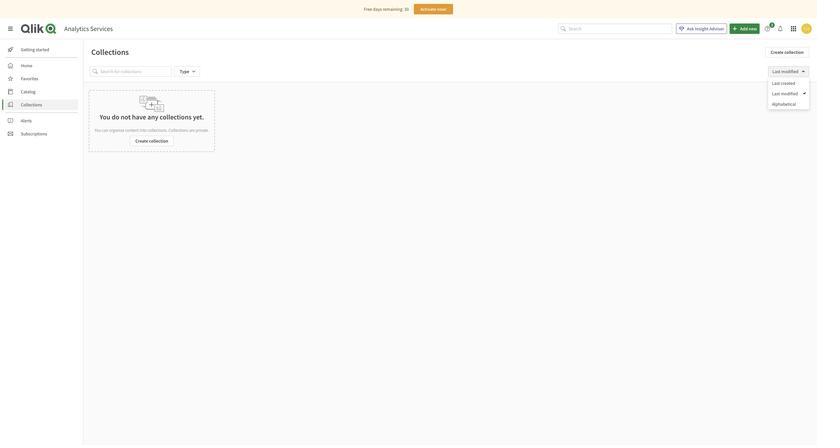 Task type: vqa. For each thing, say whether or not it's contained in the screenshot.
the rightmost All
no



Task type: locate. For each thing, give the bounding box(es) containing it.
last inside field
[[773, 69, 781, 74]]

insight
[[695, 26, 709, 32]]

collections down services
[[91, 47, 129, 57]]

1 vertical spatial collections
[[21, 102, 42, 108]]

create
[[771, 49, 784, 55], [135, 138, 148, 144]]

last modified inside field
[[773, 69, 799, 74]]

modified inside option
[[781, 91, 798, 97]]

create up last modified field
[[771, 49, 784, 55]]

you for you can organize content into collections. collections are private.
[[95, 128, 101, 133]]

catalog link
[[5, 86, 78, 97]]

collections left are
[[169, 128, 188, 133]]

you can organize content into collections. collections are private.
[[95, 128, 209, 133]]

1 horizontal spatial create
[[771, 49, 784, 55]]

created
[[781, 80, 796, 86]]

list box containing last created
[[768, 78, 810, 109]]

private.
[[196, 128, 209, 133]]

create collection
[[771, 49, 804, 55], [135, 138, 168, 144]]

1 vertical spatial collection
[[149, 138, 168, 144]]

collections
[[160, 113, 192, 121]]

0 vertical spatial modified
[[782, 69, 799, 74]]

list box
[[768, 78, 810, 109]]

remaining:
[[383, 6, 404, 12]]

collections link
[[5, 100, 78, 110]]

analytics
[[64, 24, 89, 33]]

modified
[[782, 69, 799, 74], [781, 91, 798, 97]]

1 vertical spatial modified
[[781, 91, 798, 97]]

collections down 'catalog' on the top
[[21, 102, 42, 108]]

last modified up last created
[[773, 69, 799, 74]]

create collection button up last modified field
[[766, 47, 810, 57]]

1 vertical spatial last
[[772, 80, 780, 86]]

2 vertical spatial collections
[[169, 128, 188, 133]]

home
[[21, 63, 32, 69]]

last for last modified field
[[773, 69, 781, 74]]

any
[[148, 113, 158, 121]]

last
[[773, 69, 781, 74], [772, 80, 780, 86], [772, 91, 780, 97]]

last up last created
[[773, 69, 781, 74]]

last modified inside option
[[772, 91, 798, 97]]

alphabetical option
[[768, 99, 810, 109]]

create collection button down you can organize content into collections. collections are private.
[[130, 136, 174, 146]]

last down last created
[[772, 91, 780, 97]]

Last modified field
[[769, 66, 810, 77]]

create collection button inside the create collection element
[[130, 136, 174, 146]]

last modified option
[[768, 88, 810, 99]]

organize
[[109, 128, 124, 133]]

days
[[373, 6, 382, 12]]

content
[[125, 128, 139, 133]]

close sidebar menu image
[[8, 26, 13, 31]]

you
[[100, 113, 110, 121], [95, 128, 101, 133]]

1 horizontal spatial collections
[[91, 47, 129, 57]]

2 horizontal spatial collections
[[169, 128, 188, 133]]

collection down collections.
[[149, 138, 168, 144]]

0 vertical spatial create
[[771, 49, 784, 55]]

you left can
[[95, 128, 101, 133]]

0 vertical spatial you
[[100, 113, 110, 121]]

favorites
[[21, 76, 38, 82]]

can
[[102, 128, 108, 133]]

1 vertical spatial create
[[135, 138, 148, 144]]

last created
[[772, 80, 796, 86]]

collection
[[785, 49, 804, 55], [149, 138, 168, 144]]

are
[[189, 128, 195, 133]]

last modified up alphabetical
[[772, 91, 798, 97]]

modified for last modified field
[[782, 69, 799, 74]]

create down into at the left top of the page
[[135, 138, 148, 144]]

1 vertical spatial last modified
[[772, 91, 798, 97]]

free
[[364, 6, 372, 12]]

activate now! link
[[414, 4, 453, 14]]

you left do
[[100, 113, 110, 121]]

Search for collections text field
[[101, 66, 172, 77]]

1 vertical spatial create collection
[[135, 138, 168, 144]]

ask insight advisor button
[[677, 23, 727, 34]]

create collection up last modified field
[[771, 49, 804, 55]]

ask insight advisor
[[687, 26, 724, 32]]

0 horizontal spatial collection
[[149, 138, 168, 144]]

do
[[112, 113, 119, 121]]

0 vertical spatial last modified
[[773, 69, 799, 74]]

1 vertical spatial create collection button
[[130, 136, 174, 146]]

0 horizontal spatial collections
[[21, 102, 42, 108]]

1 vertical spatial you
[[95, 128, 101, 133]]

1 horizontal spatial create collection button
[[766, 47, 810, 57]]

last modified
[[773, 69, 799, 74], [772, 91, 798, 97]]

last modified for last modified option
[[772, 91, 798, 97]]

0 vertical spatial create collection
[[771, 49, 804, 55]]

collections
[[91, 47, 129, 57], [21, 102, 42, 108], [169, 128, 188, 133]]

modified up alphabetical "option"
[[781, 91, 798, 97]]

0 horizontal spatial create collection button
[[130, 136, 174, 146]]

last modified for last modified field
[[773, 69, 799, 74]]

modified up last created option
[[782, 69, 799, 74]]

modified inside field
[[782, 69, 799, 74]]

last left created in the top right of the page
[[772, 80, 780, 86]]

analytics services
[[64, 24, 113, 33]]

0 vertical spatial last
[[773, 69, 781, 74]]

collection up last modified field
[[785, 49, 804, 55]]

0 horizontal spatial create
[[135, 138, 148, 144]]

0 vertical spatial create collection button
[[766, 47, 810, 57]]

1 horizontal spatial collection
[[785, 49, 804, 55]]

you for you do not have any collections yet.
[[100, 113, 110, 121]]

catalog
[[21, 89, 35, 95]]

create collection button
[[766, 47, 810, 57], [130, 136, 174, 146]]

filters region
[[0, 0, 817, 445]]

create collection down you can organize content into collections. collections are private.
[[135, 138, 168, 144]]

2 vertical spatial last
[[772, 91, 780, 97]]

ask
[[687, 26, 694, 32]]



Task type: describe. For each thing, give the bounding box(es) containing it.
modified for last modified option
[[781, 91, 798, 97]]

subscriptions
[[21, 131, 47, 137]]

alphabetical
[[772, 101, 796, 107]]

favorites link
[[5, 73, 78, 84]]

getting started
[[21, 47, 49, 53]]

have
[[132, 113, 146, 121]]

Search text field
[[569, 23, 673, 34]]

free days remaining: 30
[[364, 6, 409, 12]]

searchbar element
[[558, 23, 673, 34]]

started
[[36, 47, 49, 53]]

analytics services element
[[64, 24, 113, 33]]

not
[[121, 113, 131, 121]]

now!
[[437, 6, 447, 12]]

0 horizontal spatial create collection
[[135, 138, 168, 144]]

0 vertical spatial collection
[[785, 49, 804, 55]]

subscriptions link
[[5, 129, 78, 139]]

collections inside the create collection element
[[169, 128, 188, 133]]

you do not have any collections yet.
[[100, 113, 204, 121]]

list box inside the filters region
[[768, 78, 810, 109]]

advisor
[[710, 26, 724, 32]]

collections inside collections link
[[21, 102, 42, 108]]

last for last created option
[[772, 80, 780, 86]]

1 horizontal spatial create collection
[[771, 49, 804, 55]]

0 vertical spatial collections
[[91, 47, 129, 57]]

yet.
[[193, 113, 204, 121]]

getting
[[21, 47, 35, 53]]

activate
[[421, 6, 436, 12]]

alerts
[[21, 118, 32, 124]]

alerts link
[[5, 116, 78, 126]]

last for last modified option
[[772, 91, 780, 97]]

activate now!
[[421, 6, 447, 12]]

30
[[404, 6, 409, 12]]

collections.
[[148, 128, 168, 133]]

into
[[140, 128, 147, 133]]

last created option
[[768, 78, 810, 88]]

getting started link
[[5, 44, 78, 55]]

create collection element
[[89, 90, 215, 152]]

services
[[90, 24, 113, 33]]

navigation pane element
[[0, 42, 83, 142]]

home link
[[5, 60, 78, 71]]



